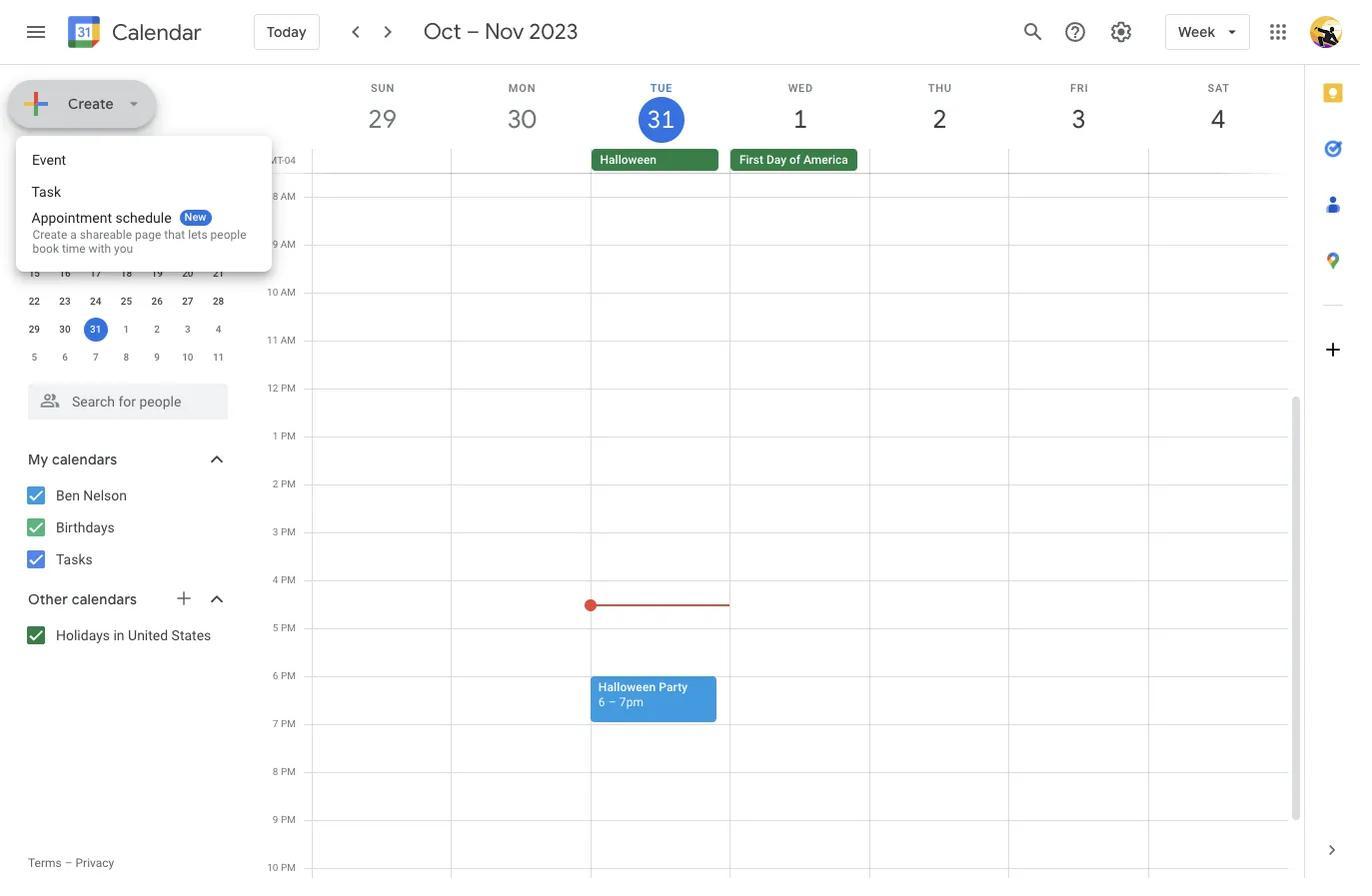 Task type: describe. For each thing, give the bounding box(es) containing it.
10 for 10 am
[[267, 287, 278, 298]]

states
[[172, 628, 211, 644]]

sun 29
[[367, 82, 395, 136]]

8 for november 8 element
[[124, 352, 129, 363]]

am for 9 am
[[281, 239, 296, 250]]

november 1 element
[[114, 318, 138, 342]]

30 link
[[499, 97, 545, 143]]

9 pm
[[273, 815, 296, 826]]

pm for 1 pm
[[281, 431, 296, 442]]

13 element
[[176, 234, 200, 258]]

my calendars
[[28, 451, 117, 469]]

people
[[210, 228, 246, 242]]

1 horizontal spatial 2023
[[529, 18, 578, 46]]

privacy
[[75, 857, 114, 871]]

wed
[[788, 82, 814, 95]]

1 inside 'element'
[[124, 324, 129, 335]]

10 pm
[[267, 863, 296, 874]]

appointment
[[32, 210, 112, 226]]

am for 8 am
[[281, 191, 296, 202]]

31 inside 31, today element
[[90, 324, 101, 335]]

s
[[31, 184, 37, 195]]

29 element
[[22, 318, 46, 342]]

ben nelson
[[56, 488, 127, 504]]

27 element
[[176, 290, 200, 314]]

october
[[28, 151, 85, 169]]

november 10 element
[[176, 346, 200, 370]]

7 for "november 7" "element"
[[93, 352, 99, 363]]

10 for november 10 element
[[182, 352, 193, 363]]

29 inside grid
[[367, 103, 395, 136]]

mon 30
[[506, 82, 536, 136]]

november 8 element
[[114, 346, 138, 370]]

1 pm
[[273, 431, 296, 442]]

oct
[[423, 18, 461, 46]]

task
[[32, 184, 61, 200]]

other
[[28, 591, 68, 609]]

4 cell from the left
[[1009, 149, 1148, 173]]

8 pm
[[273, 767, 296, 778]]

event
[[32, 152, 66, 168]]

grid containing 29
[[256, 65, 1304, 879]]

november 3 element
[[176, 318, 200, 342]]

pm for 6 pm
[[281, 671, 296, 682]]

31 link
[[638, 97, 684, 143]]

8 am
[[272, 191, 296, 202]]

united
[[128, 628, 168, 644]]

31 inside grid
[[646, 104, 674, 136]]

– inside halloween party 6 – 7pm
[[608, 696, 616, 710]]

12 element
[[145, 234, 169, 258]]

calendar
[[112, 18, 202, 46]]

row containing 1
[[19, 204, 234, 232]]

31, today element
[[84, 318, 108, 342]]

11 for november 11 element
[[213, 352, 224, 363]]

gmt-
[[262, 155, 285, 166]]

holidays in united states
[[56, 628, 211, 644]]

25
[[121, 296, 132, 307]]

28
[[213, 296, 224, 307]]

4 down 3 pm
[[273, 575, 278, 586]]

14
[[213, 240, 224, 251]]

november 7 element
[[84, 346, 108, 370]]

2 down "26" element
[[154, 324, 160, 335]]

1 link
[[778, 97, 824, 143]]

10 am
[[267, 287, 296, 298]]

8 up 15
[[31, 240, 37, 251]]

1 inside the wed 1
[[792, 103, 806, 136]]

time
[[61, 242, 85, 256]]

6 pm
[[273, 671, 296, 682]]

6 down 30 element on the left top
[[62, 352, 68, 363]]

17 element
[[84, 262, 108, 286]]

2 link
[[917, 97, 963, 143]]

30 inside mon 30
[[506, 103, 535, 136]]

my calendars list
[[4, 480, 248, 576]]

oct – nov 2023
[[423, 18, 578, 46]]

6 up 7 pm
[[273, 671, 278, 682]]

november 11 element
[[206, 346, 230, 370]]

create a shareable page that lets people book time with you
[[32, 228, 246, 256]]

gmt-04
[[262, 155, 296, 166]]

terms
[[28, 857, 62, 871]]

pm for 2 pm
[[281, 479, 296, 490]]

6 up lets
[[185, 212, 191, 223]]

12 for 12
[[151, 240, 163, 251]]

sat 4
[[1208, 82, 1230, 136]]

4 down the 28 element at the left of the page
[[216, 324, 221, 335]]

halloween for halloween party 6 – 7pm
[[599, 681, 656, 695]]

11 for 11 am
[[267, 335, 278, 346]]

13
[[182, 240, 193, 251]]

privacy link
[[75, 857, 114, 871]]

you
[[114, 242, 133, 256]]

terms link
[[28, 857, 62, 871]]

1 down '12 pm'
[[273, 431, 278, 442]]

12 for 12 pm
[[267, 383, 278, 394]]

9 am
[[272, 239, 296, 250]]

nov
[[485, 18, 524, 46]]

9 left a
[[62, 240, 68, 251]]

calendar element
[[64, 12, 202, 56]]

am for 11 am
[[281, 335, 296, 346]]

tue 31
[[646, 82, 674, 136]]

tue
[[650, 82, 673, 95]]

row group containing 1
[[19, 204, 234, 372]]

4 pm
[[273, 575, 296, 586]]

wed 1
[[788, 82, 814, 136]]

22
[[29, 296, 40, 307]]

ben
[[56, 488, 80, 504]]

other calendars
[[28, 591, 137, 609]]

10 element
[[84, 234, 108, 258]]

today
[[267, 23, 307, 41]]

14 element
[[206, 234, 230, 258]]

24
[[90, 296, 101, 307]]

calendars for other calendars
[[72, 591, 137, 609]]

27
[[182, 296, 193, 307]]

party
[[659, 681, 688, 695]]

3 pm
[[273, 527, 296, 538]]

18 element
[[114, 262, 138, 286]]

4 inside "sat 4"
[[1210, 103, 1224, 136]]

create button
[[8, 80, 156, 128]]

other calendars button
[[4, 584, 248, 616]]

row containing 22
[[19, 288, 234, 316]]

row containing s
[[19, 176, 234, 204]]

pm for 8 pm
[[281, 767, 296, 778]]

5 pm
[[273, 623, 296, 634]]

19
[[151, 268, 163, 279]]

5 for november 5 element at the left
[[31, 352, 37, 363]]

pm for 4 pm
[[281, 575, 296, 586]]

november 2 element
[[145, 318, 169, 342]]

tasks
[[56, 552, 93, 568]]

20
[[182, 268, 193, 279]]

15
[[29, 268, 40, 279]]

november 4 element
[[206, 318, 230, 342]]

sun
[[371, 82, 395, 95]]

october 2023
[[28, 151, 121, 169]]

17
[[90, 268, 101, 279]]

lets
[[188, 228, 207, 242]]

main drawer image
[[24, 20, 48, 44]]

fri 3
[[1070, 82, 1089, 136]]



Task type: locate. For each thing, give the bounding box(es) containing it.
november 5 element
[[22, 346, 46, 370]]

24 element
[[84, 290, 108, 314]]

1 horizontal spatial 5
[[154, 212, 160, 223]]

2 cell from the left
[[452, 149, 591, 173]]

8 for 8 am
[[272, 191, 278, 202]]

1 vertical spatial 12
[[267, 383, 278, 394]]

1 vertical spatial 2023
[[88, 151, 121, 169]]

tab list
[[1305, 65, 1360, 823]]

pm up "9 pm" at the bottom left of the page
[[281, 767, 296, 778]]

halloween button
[[591, 149, 718, 171]]

0 vertical spatial 31
[[646, 104, 674, 136]]

29 inside row
[[29, 324, 40, 335]]

23
[[59, 296, 71, 307]]

30 inside 30 element
[[59, 324, 71, 335]]

birthdays
[[56, 520, 115, 536]]

7 pm
[[273, 719, 296, 730]]

page
[[134, 228, 161, 242]]

12 inside row
[[151, 240, 163, 251]]

create for create
[[68, 95, 114, 113]]

cell down 30 link
[[452, 149, 591, 173]]

pm down 2 pm
[[281, 527, 296, 538]]

8 down november 1 'element'
[[124, 352, 129, 363]]

0 horizontal spatial 31
[[90, 324, 101, 335]]

pm for 9 pm
[[281, 815, 296, 826]]

week
[[1178, 23, 1215, 41]]

cell
[[313, 149, 452, 173], [452, 149, 591, 173], [870, 149, 1009, 173], [1009, 149, 1148, 173], [1148, 149, 1287, 173]]

calendar heading
[[108, 18, 202, 46]]

am
[[281, 191, 296, 202], [281, 239, 296, 250], [281, 287, 296, 298], [281, 335, 296, 346]]

november 9 element
[[145, 346, 169, 370]]

halloween for halloween
[[600, 153, 657, 167]]

pm up 7 pm
[[281, 671, 296, 682]]

am down 04
[[281, 191, 296, 202]]

29 link
[[360, 97, 405, 143]]

2023 right nov
[[529, 18, 578, 46]]

row containing 29
[[19, 316, 234, 344]]

pm up 3 pm
[[281, 479, 296, 490]]

– for nov
[[466, 18, 480, 46]]

pm down 8 pm on the bottom
[[281, 815, 296, 826]]

6 pm from the top
[[281, 623, 296, 634]]

settings menu image
[[1109, 20, 1133, 44]]

10 for 10 pm
[[267, 863, 278, 874]]

5 for 5 pm
[[273, 623, 278, 634]]

1 horizontal spatial 31
[[646, 104, 674, 136]]

6
[[185, 212, 191, 223], [62, 352, 68, 363], [273, 671, 278, 682], [599, 696, 605, 710]]

that
[[164, 228, 185, 242]]

3 down '27' element
[[185, 324, 191, 335]]

2 inside 'thu 2'
[[931, 103, 946, 136]]

create inside popup button
[[68, 95, 114, 113]]

0 vertical spatial calendars
[[52, 451, 117, 469]]

calendars for my calendars
[[52, 451, 117, 469]]

pm up 5 pm at the bottom left of page
[[281, 575, 296, 586]]

10 right time at the left
[[90, 240, 101, 251]]

am up '12 pm'
[[281, 335, 296, 346]]

3 link
[[1056, 97, 1102, 143]]

29 down sun
[[367, 103, 395, 136]]

7 down 31, today element
[[93, 352, 99, 363]]

holidays
[[56, 628, 110, 644]]

9 right people
[[272, 239, 278, 250]]

2 up 3 pm
[[273, 479, 278, 490]]

create for create a shareable page that lets people book time with you
[[32, 228, 67, 242]]

terms – privacy
[[28, 857, 114, 871]]

5 up 6 pm
[[273, 623, 278, 634]]

my
[[28, 451, 48, 469]]

3 pm from the top
[[281, 479, 296, 490]]

30 element
[[53, 318, 77, 342]]

11 down the 10 am
[[267, 335, 278, 346]]

my calendars button
[[4, 444, 248, 476]]

5 cell from the left
[[1148, 149, 1287, 173]]

book
[[32, 242, 58, 256]]

22 element
[[22, 290, 46, 314]]

7 inside "element"
[[93, 352, 99, 363]]

sat
[[1208, 82, 1230, 95]]

2 vertical spatial –
[[65, 857, 73, 871]]

schedule
[[116, 210, 172, 226]]

am down 9 am
[[281, 287, 296, 298]]

9 for "november 9" element
[[154, 352, 160, 363]]

3 inside the fri 3
[[1071, 103, 1085, 136]]

11 for 11 element
[[121, 240, 132, 251]]

0 horizontal spatial 7
[[93, 352, 99, 363]]

halloween row
[[304, 149, 1304, 173]]

5 up page
[[154, 212, 160, 223]]

cell down 29 link
[[313, 149, 452, 173]]

12 inside grid
[[267, 383, 278, 394]]

cell down 4 link
[[1148, 149, 1287, 173]]

11 element
[[114, 234, 138, 258]]

in
[[113, 628, 125, 644]]

am for 10 am
[[281, 287, 296, 298]]

None search field
[[0, 376, 248, 420]]

0 vertical spatial create
[[68, 95, 114, 113]]

with
[[88, 242, 111, 256]]

2 horizontal spatial 5
[[273, 623, 278, 634]]

10
[[90, 240, 101, 251], [267, 287, 278, 298], [182, 352, 193, 363], [267, 863, 278, 874]]

4
[[1210, 103, 1224, 136], [124, 212, 129, 223], [216, 324, 221, 335], [273, 575, 278, 586]]

26
[[151, 296, 163, 307]]

1 vertical spatial 30
[[59, 324, 71, 335]]

5 pm from the top
[[281, 575, 296, 586]]

3 down 2 pm
[[273, 527, 278, 538]]

2 down m
[[62, 212, 68, 223]]

2023 right october
[[88, 151, 121, 169]]

create left a
[[32, 228, 67, 242]]

2 down thu
[[931, 103, 946, 136]]

30 down '23' element
[[59, 324, 71, 335]]

12 pm
[[267, 383, 296, 394]]

30
[[506, 103, 535, 136], [59, 324, 71, 335]]

7 pm from the top
[[281, 671, 296, 682]]

1 horizontal spatial 30
[[506, 103, 535, 136]]

0 vertical spatial 11
[[121, 240, 132, 251]]

1 vertical spatial calendars
[[72, 591, 137, 609]]

week button
[[1165, 8, 1250, 56]]

1 vertical spatial 11
[[267, 335, 278, 346]]

1 vertical spatial 29
[[29, 324, 40, 335]]

0 vertical spatial –
[[466, 18, 480, 46]]

9 down november 2 element
[[154, 352, 160, 363]]

0 horizontal spatial 29
[[29, 324, 40, 335]]

3 row from the top
[[19, 232, 234, 260]]

1 am from the top
[[281, 191, 296, 202]]

fri
[[1070, 82, 1089, 95]]

calendars
[[52, 451, 117, 469], [72, 591, 137, 609]]

6 left 7pm
[[599, 696, 605, 710]]

pm up 8 pm on the bottom
[[281, 719, 296, 730]]

1 horizontal spatial 12
[[267, 383, 278, 394]]

11 am
[[267, 335, 296, 346]]

8 down 7 pm
[[273, 767, 278, 778]]

11 pm from the top
[[281, 863, 296, 874]]

halloween inside button
[[600, 153, 657, 167]]

a
[[70, 228, 76, 242]]

today button
[[254, 8, 320, 56]]

2 horizontal spatial 11
[[267, 335, 278, 346]]

5 row from the top
[[19, 288, 234, 316]]

calendars up ben nelson
[[52, 451, 117, 469]]

28 element
[[206, 290, 230, 314]]

2 vertical spatial 11
[[213, 352, 224, 363]]

1 down s
[[31, 212, 37, 223]]

– for privacy
[[65, 857, 73, 871]]

4 row from the top
[[19, 260, 234, 288]]

1 down '25' element
[[124, 324, 129, 335]]

29
[[367, 103, 395, 136], [29, 324, 40, 335]]

1 down wed
[[792, 103, 806, 136]]

1 horizontal spatial 11
[[213, 352, 224, 363]]

9 for 9 am
[[272, 239, 278, 250]]

1 vertical spatial create
[[32, 228, 67, 242]]

0 vertical spatial halloween
[[600, 153, 657, 167]]

31
[[646, 104, 674, 136], [90, 324, 101, 335]]

0 horizontal spatial 2023
[[88, 151, 121, 169]]

pm for 10 pm
[[281, 863, 296, 874]]

04
[[285, 155, 296, 166]]

row containing 5
[[19, 344, 234, 372]]

1 horizontal spatial –
[[466, 18, 480, 46]]

8 down gmt-
[[272, 191, 278, 202]]

create
[[68, 95, 114, 113], [32, 228, 67, 242]]

31 down 24 element
[[90, 324, 101, 335]]

2 am from the top
[[281, 239, 296, 250]]

halloween inside halloween party 6 – 7pm
[[599, 681, 656, 695]]

halloween
[[600, 153, 657, 167], [599, 681, 656, 695]]

1 vertical spatial 5
[[31, 352, 37, 363]]

pm up 1 pm
[[281, 383, 296, 394]]

–
[[466, 18, 480, 46], [608, 696, 616, 710], [65, 857, 73, 871]]

0 horizontal spatial 12
[[151, 240, 163, 251]]

0 vertical spatial 12
[[151, 240, 163, 251]]

1
[[792, 103, 806, 136], [31, 212, 37, 223], [124, 324, 129, 335], [273, 431, 278, 442]]

thu 2
[[928, 82, 952, 136]]

11 down november 4 element
[[213, 352, 224, 363]]

1 cell from the left
[[313, 149, 452, 173]]

4 up shareable
[[124, 212, 129, 223]]

8 pm from the top
[[281, 719, 296, 730]]

2 vertical spatial 5
[[273, 623, 278, 634]]

0 horizontal spatial 11
[[121, 240, 132, 251]]

7pm
[[619, 696, 644, 710]]

16 element
[[53, 262, 77, 286]]

2 row from the top
[[19, 204, 234, 232]]

30 down mon
[[506, 103, 535, 136]]

8
[[272, 191, 278, 202], [31, 240, 37, 251], [124, 352, 129, 363], [273, 767, 278, 778]]

7 up 8 pm on the bottom
[[273, 719, 278, 730]]

– right terms
[[65, 857, 73, 871]]

october 2023 grid
[[19, 176, 234, 372]]

7 up people
[[216, 212, 221, 223]]

1 pm from the top
[[281, 383, 296, 394]]

9
[[272, 239, 278, 250], [62, 240, 68, 251], [154, 352, 160, 363], [273, 815, 278, 826]]

nelson
[[83, 488, 127, 504]]

halloween up 7pm
[[599, 681, 656, 695]]

create inside "create a shareable page that lets people book time with you"
[[32, 228, 67, 242]]

0 vertical spatial 29
[[367, 103, 395, 136]]

m
[[61, 184, 69, 195]]

4 pm from the top
[[281, 527, 296, 538]]

2
[[931, 103, 946, 136], [62, 212, 68, 223], [154, 324, 160, 335], [273, 479, 278, 490]]

1 horizontal spatial create
[[68, 95, 114, 113]]

7 for 7 pm
[[273, 719, 278, 730]]

1 vertical spatial halloween
[[599, 681, 656, 695]]

pm for 12 pm
[[281, 383, 296, 394]]

26 element
[[145, 290, 169, 314]]

16
[[59, 268, 71, 279]]

12 left that
[[151, 240, 163, 251]]

1 vertical spatial 7
[[93, 352, 99, 363]]

0 horizontal spatial create
[[32, 228, 67, 242]]

15 element
[[22, 262, 46, 286]]

21 element
[[206, 262, 230, 286]]

0 horizontal spatial 30
[[59, 324, 71, 335]]

21
[[213, 268, 224, 279]]

1 vertical spatial –
[[608, 696, 616, 710]]

create up october 2023
[[68, 95, 114, 113]]

row containing 15
[[19, 260, 234, 288]]

1 horizontal spatial 29
[[367, 103, 395, 136]]

add other calendars image
[[174, 589, 194, 609]]

2 vertical spatial 7
[[273, 719, 278, 730]]

4 am from the top
[[281, 335, 296, 346]]

1 row from the top
[[19, 176, 234, 204]]

10 down "9 pm" at the bottom left of the page
[[267, 863, 278, 874]]

3 down fri at the top of page
[[1071, 103, 1085, 136]]

11 left page
[[121, 240, 132, 251]]

calendars up in
[[72, 591, 137, 609]]

pm up 2 pm
[[281, 431, 296, 442]]

row
[[19, 176, 234, 204], [19, 204, 234, 232], [19, 232, 234, 260], [19, 260, 234, 288], [19, 288, 234, 316], [19, 316, 234, 344], [19, 344, 234, 372]]

18
[[121, 268, 132, 279]]

10 pm from the top
[[281, 815, 296, 826]]

appointment schedule
[[32, 210, 172, 226]]

1 vertical spatial 31
[[90, 324, 101, 335]]

10 up 11 am on the top
[[267, 287, 278, 298]]

3 cell from the left
[[870, 149, 1009, 173]]

19 element
[[145, 262, 169, 286]]

12
[[151, 240, 163, 251], [267, 383, 278, 394]]

25 element
[[114, 290, 138, 314]]

12 down 11 am on the top
[[267, 383, 278, 394]]

pm up 6 pm
[[281, 623, 296, 634]]

5 down 29 element
[[31, 352, 37, 363]]

6 row from the top
[[19, 316, 234, 344]]

31 cell
[[80, 316, 111, 344]]

10 for 10 element
[[90, 240, 101, 251]]

9 up 10 pm
[[273, 815, 278, 826]]

10 down november 3 element
[[182, 352, 193, 363]]

new
[[185, 211, 207, 224]]

31 down tue
[[646, 104, 674, 136]]

9 for 9 pm
[[273, 815, 278, 826]]

november 6 element
[[53, 346, 77, 370]]

4 down the "sat"
[[1210, 103, 1224, 136]]

thu
[[928, 82, 952, 95]]

pm for 3 pm
[[281, 527, 296, 538]]

– left 7pm
[[608, 696, 616, 710]]

grid
[[256, 65, 1304, 879]]

0 horizontal spatial –
[[65, 857, 73, 871]]

9 pm from the top
[[281, 767, 296, 778]]

cell down 2 link
[[870, 149, 1009, 173]]

20 element
[[176, 262, 200, 286]]

8 for 8 pm
[[273, 767, 278, 778]]

3 am from the top
[[281, 287, 296, 298]]

row group
[[19, 204, 234, 372]]

0 vertical spatial 7
[[216, 212, 221, 223]]

Search for people text field
[[40, 384, 216, 420]]

row containing 8
[[19, 232, 234, 260]]

– right oct on the left top of the page
[[466, 18, 480, 46]]

0 vertical spatial 30
[[506, 103, 535, 136]]

2 pm from the top
[[281, 431, 296, 442]]

23 element
[[53, 290, 77, 314]]

0 vertical spatial 2023
[[529, 18, 578, 46]]

2 horizontal spatial 7
[[273, 719, 278, 730]]

pm for 5 pm
[[281, 623, 296, 634]]

7 row from the top
[[19, 344, 234, 372]]

pm down "9 pm" at the bottom left of the page
[[281, 863, 296, 874]]

halloween down 31 link
[[600, 153, 657, 167]]

pm for 7 pm
[[281, 719, 296, 730]]

29 down 22 element at left
[[29, 324, 40, 335]]

1 horizontal spatial 7
[[216, 212, 221, 223]]

3 up shareable
[[93, 212, 99, 223]]

cell down 3 link
[[1009, 149, 1148, 173]]

0 vertical spatial 5
[[154, 212, 160, 223]]

shareable
[[79, 228, 131, 242]]

halloween party 6 – 7pm
[[599, 681, 688, 710]]

6 inside halloween party 6 – 7pm
[[599, 696, 605, 710]]

am down 8 am
[[281, 239, 296, 250]]

2 horizontal spatial –
[[608, 696, 616, 710]]

0 horizontal spatial 5
[[31, 352, 37, 363]]

mon
[[509, 82, 536, 95]]



Task type: vqa. For each thing, say whether or not it's contained in the screenshot.


